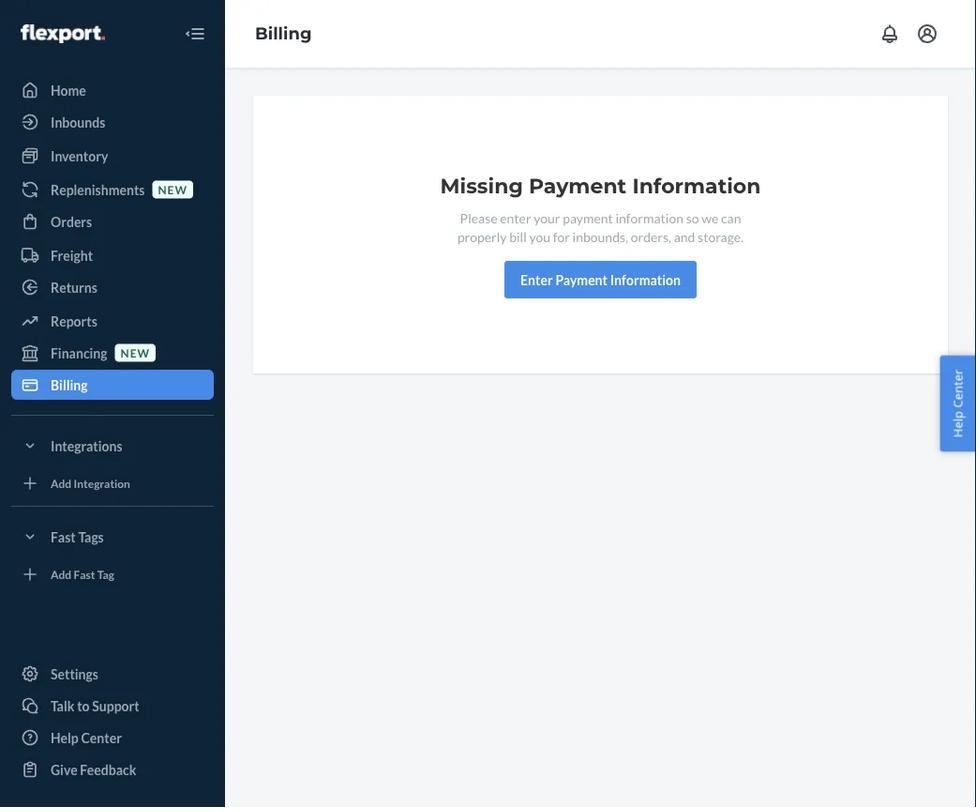 Task type: locate. For each thing, give the bounding box(es) containing it.
1 vertical spatial payment
[[556, 272, 608, 288]]

orders
[[51, 213, 92, 229]]

missing
[[441, 173, 524, 198]]

add left the integration
[[51, 476, 72, 490]]

add fast tag
[[51, 567, 114, 581]]

1 add from the top
[[51, 476, 72, 490]]

1 vertical spatial billing link
[[11, 370, 214, 400]]

replenishments
[[51, 182, 145, 198]]

payment up payment
[[529, 173, 627, 198]]

0 vertical spatial billing link
[[255, 23, 312, 44]]

enter payment information
[[521, 272, 681, 288]]

1 vertical spatial center
[[81, 730, 122, 746]]

1 vertical spatial help
[[51, 730, 79, 746]]

reports
[[51, 313, 97, 329]]

1 horizontal spatial new
[[158, 182, 188, 196]]

home
[[51, 82, 86, 98]]

billing down financing
[[51, 377, 88, 393]]

2 add from the top
[[51, 567, 72, 581]]

flexport logo image
[[21, 24, 105, 43]]

please
[[460, 210, 498, 226]]

payment
[[563, 210, 614, 226]]

0 vertical spatial payment
[[529, 173, 627, 198]]

payment for missing
[[529, 173, 627, 198]]

new up orders link
[[158, 182, 188, 196]]

information inside enter payment information button
[[611, 272, 681, 288]]

so
[[687, 210, 700, 226]]

information down orders,
[[611, 272, 681, 288]]

please enter your payment information so we can properly bill you for inbounds, orders, and storage.
[[458, 210, 744, 244]]

enter
[[500, 210, 532, 226]]

1 horizontal spatial help center
[[950, 369, 967, 438]]

0 horizontal spatial help center
[[51, 730, 122, 746]]

0 vertical spatial center
[[950, 369, 967, 408]]

add down fast tags
[[51, 567, 72, 581]]

give
[[51, 762, 78, 777]]

give feedback
[[51, 762, 136, 777]]

freight
[[51, 247, 93, 263]]

financing
[[51, 345, 108, 361]]

add fast tag link
[[11, 559, 214, 589]]

0 vertical spatial help
[[950, 411, 967, 438]]

fast
[[51, 529, 76, 545], [74, 567, 95, 581]]

new for financing
[[121, 346, 150, 359]]

1 horizontal spatial billing
[[255, 23, 312, 44]]

freight link
[[11, 240, 214, 270]]

1 vertical spatial billing
[[51, 377, 88, 393]]

0 horizontal spatial new
[[121, 346, 150, 359]]

orders,
[[631, 229, 672, 244]]

tags
[[78, 529, 104, 545]]

help center
[[950, 369, 967, 438], [51, 730, 122, 746]]

help center link
[[11, 723, 214, 753]]

add for add integration
[[51, 476, 72, 490]]

storage.
[[698, 229, 744, 244]]

1 horizontal spatial help
[[950, 411, 967, 438]]

fast tags
[[51, 529, 104, 545]]

fast inside add fast tag link
[[74, 567, 95, 581]]

payment right enter
[[556, 272, 608, 288]]

1 vertical spatial information
[[611, 272, 681, 288]]

billing link right close navigation icon
[[255, 23, 312, 44]]

billing link
[[255, 23, 312, 44], [11, 370, 214, 400]]

home link
[[11, 75, 214, 105]]

talk to support
[[51, 698, 139, 714]]

add
[[51, 476, 72, 490], [51, 567, 72, 581]]

help center button
[[941, 355, 977, 452]]

0 vertical spatial new
[[158, 182, 188, 196]]

integration
[[74, 476, 130, 490]]

new down reports link on the left of page
[[121, 346, 150, 359]]

payment inside button
[[556, 272, 608, 288]]

0 vertical spatial fast
[[51, 529, 76, 545]]

0 vertical spatial help center
[[950, 369, 967, 438]]

new
[[158, 182, 188, 196], [121, 346, 150, 359]]

0 horizontal spatial help
[[51, 730, 79, 746]]

you
[[530, 229, 551, 244]]

1 horizontal spatial center
[[950, 369, 967, 408]]

information
[[633, 173, 761, 198], [611, 272, 681, 288]]

inbounds link
[[11, 107, 214, 137]]

billing right close navigation icon
[[255, 23, 312, 44]]

billing
[[255, 23, 312, 44], [51, 377, 88, 393]]

1 vertical spatial fast
[[74, 567, 95, 581]]

0 vertical spatial information
[[633, 173, 761, 198]]

information up "so"
[[633, 173, 761, 198]]

integrations button
[[11, 431, 214, 461]]

talk to support button
[[11, 691, 214, 721]]

0 horizontal spatial billing
[[51, 377, 88, 393]]

fast left tags
[[51, 529, 76, 545]]

missing payment information
[[441, 173, 761, 198]]

1 vertical spatial add
[[51, 567, 72, 581]]

1 vertical spatial new
[[121, 346, 150, 359]]

billing link down financing
[[11, 370, 214, 400]]

to
[[77, 698, 90, 714]]

help
[[950, 411, 967, 438], [51, 730, 79, 746]]

0 vertical spatial add
[[51, 476, 72, 490]]

fast left tag
[[74, 567, 95, 581]]

center
[[950, 369, 967, 408], [81, 730, 122, 746]]

0 horizontal spatial center
[[81, 730, 122, 746]]

add integration link
[[11, 468, 214, 498]]

payment
[[529, 173, 627, 198], [556, 272, 608, 288]]



Task type: vqa. For each thing, say whether or not it's contained in the screenshot.
catalog associated with fulfillment
no



Task type: describe. For each thing, give the bounding box(es) containing it.
talk
[[51, 698, 75, 714]]

bill
[[510, 229, 527, 244]]

for
[[553, 229, 570, 244]]

help inside button
[[950, 411, 967, 438]]

enter payment information button
[[505, 261, 697, 298]]

integrations
[[51, 438, 123, 454]]

properly
[[458, 229, 507, 244]]

returns link
[[11, 272, 214, 302]]

inventory link
[[11, 141, 214, 171]]

returns
[[51, 279, 97, 295]]

add integration
[[51, 476, 130, 490]]

add for add fast tag
[[51, 567, 72, 581]]

center inside help center button
[[950, 369, 967, 408]]

0 horizontal spatial billing link
[[11, 370, 214, 400]]

open account menu image
[[917, 23, 939, 45]]

feedback
[[80, 762, 136, 777]]

open notifications image
[[879, 23, 902, 45]]

enter
[[521, 272, 553, 288]]

fast inside fast tags dropdown button
[[51, 529, 76, 545]]

new for replenishments
[[158, 182, 188, 196]]

help center inside button
[[950, 369, 967, 438]]

information for enter payment information
[[611, 272, 681, 288]]

information for missing payment information
[[633, 173, 761, 198]]

settings link
[[11, 659, 214, 689]]

we
[[702, 210, 719, 226]]

can
[[722, 210, 742, 226]]

close navigation image
[[184, 23, 206, 45]]

and
[[674, 229, 696, 244]]

1 horizontal spatial billing link
[[255, 23, 312, 44]]

fast tags button
[[11, 522, 214, 552]]

1 vertical spatial help center
[[51, 730, 122, 746]]

give feedback button
[[11, 754, 214, 785]]

tag
[[97, 567, 114, 581]]

0 vertical spatial billing
[[255, 23, 312, 44]]

your
[[534, 210, 561, 226]]

inbounds
[[51, 114, 105, 130]]

payment for enter
[[556, 272, 608, 288]]

orders link
[[11, 206, 214, 236]]

reports link
[[11, 306, 214, 336]]

inventory
[[51, 148, 108, 164]]

settings
[[51, 666, 98, 682]]

information
[[616, 210, 684, 226]]

support
[[92, 698, 139, 714]]

inbounds,
[[573, 229, 629, 244]]

center inside help center link
[[81, 730, 122, 746]]



